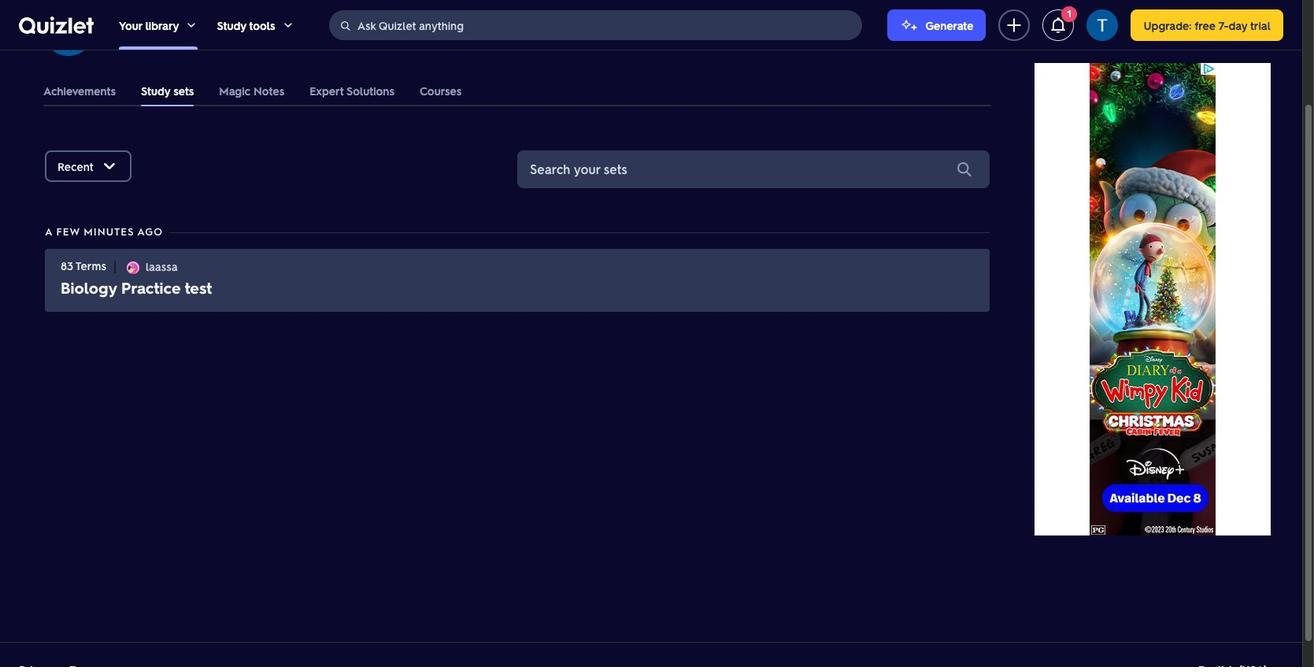 Task type: describe. For each thing, give the bounding box(es) containing it.
sparkle image
[[901, 15, 920, 34]]

1 quizlet image from the top
[[19, 16, 94, 34]]

generate button
[[888, 9, 987, 41]]

tools
[[249, 18, 275, 32]]

your
[[119, 18, 142, 32]]

tarashultz49 tara schultz
[[113, 9, 222, 51]]

day
[[1229, 18, 1248, 32]]

laassa
[[146, 259, 178, 273]]

caret down image inside study tools button
[[282, 19, 294, 31]]

magic
[[219, 83, 251, 98]]

study tools
[[217, 18, 275, 32]]

test
[[185, 277, 212, 298]]

Search text field
[[357, 10, 858, 40]]

Search field
[[330, 10, 862, 40]]

recent
[[58, 159, 93, 173]]

your library
[[119, 18, 179, 32]]

trial
[[1251, 18, 1271, 32]]

minutes
[[84, 224, 134, 238]]

biology practice test footer
[[45, 249, 990, 312]]

free
[[1195, 18, 1216, 32]]

expert solutions link
[[310, 75, 395, 106]]

few
[[56, 224, 80, 238]]

upgrade:
[[1144, 18, 1192, 32]]

laassa link
[[146, 259, 184, 273]]

2 quizlet image from the top
[[19, 17, 94, 34]]

courses link
[[420, 75, 462, 106]]

ago
[[137, 224, 163, 238]]

search image
[[339, 19, 352, 32]]

practice
[[121, 277, 181, 298]]

library
[[145, 18, 179, 32]]

advertisement region
[[1035, 63, 1271, 536]]

solutions
[[347, 83, 395, 98]]

bell image
[[1050, 15, 1068, 34]]

biology
[[61, 277, 117, 298]]

courses
[[420, 83, 462, 98]]



Task type: locate. For each thing, give the bounding box(es) containing it.
tab list containing achievements
[[31, 75, 1004, 106]]

achievements tab
[[43, 75, 116, 106]]

profile picture image
[[1087, 9, 1119, 41], [127, 261, 139, 274]]

study left tools
[[217, 18, 246, 32]]

study sets
[[141, 83, 194, 98]]

1 horizontal spatial caret down image
[[282, 19, 294, 31]]

upgrade: free 7-day trial button
[[1132, 9, 1284, 41]]

caret down image
[[282, 19, 294, 31], [100, 157, 119, 176]]

create image
[[1005, 15, 1024, 34]]

caret down image right recent
[[100, 157, 119, 176]]

magic notes link
[[219, 75, 284, 106]]

study for study tools
[[217, 18, 246, 32]]

study tools button
[[217, 0, 294, 50]]

profile picture image inside biology practice test footer
[[127, 261, 139, 274]]

1 vertical spatial profile picture image
[[127, 261, 139, 274]]

0 vertical spatial study
[[217, 18, 246, 32]]

sets
[[173, 83, 194, 98]]

caret down image
[[185, 19, 198, 31]]

1 horizontal spatial study
[[217, 18, 246, 32]]

tab list
[[31, 75, 1004, 106]]

profile picture image up biology practice test
[[127, 261, 139, 274]]

biology practice test
[[61, 277, 212, 298]]

0 horizontal spatial caret down image
[[100, 157, 119, 176]]

expert
[[310, 83, 344, 98]]

biology practice test link
[[61, 277, 212, 298]]

tara
[[113, 35, 137, 51]]

upgrade: free 7-day trial
[[1144, 18, 1271, 32]]

1 horizontal spatial profile picture image
[[1087, 9, 1119, 41]]

generate
[[926, 18, 974, 32]]

expert solutions
[[310, 83, 395, 98]]

search your sets image
[[955, 160, 974, 179]]

quizlet image
[[19, 16, 94, 34], [19, 17, 94, 34]]

caret down image right tools
[[282, 19, 294, 31]]

achievements
[[43, 83, 116, 98]]

study left sets
[[141, 83, 170, 98]]

notes
[[254, 83, 284, 98]]

a
[[45, 224, 53, 238]]

your library button
[[119, 0, 198, 50]]

terms
[[75, 258, 106, 273]]

schultz
[[141, 35, 184, 51]]

Search your sets text field
[[530, 154, 978, 185]]

caret down image inside recent popup button
[[100, 157, 119, 176]]

tarashultz49
[[113, 9, 222, 33]]

study inside button
[[217, 18, 246, 32]]

7-
[[1219, 18, 1229, 32]]

recent button
[[45, 150, 131, 182]]

83 terms
[[61, 258, 106, 273]]

0 vertical spatial profile picture image
[[1087, 9, 1119, 41]]

study inside tab list
[[141, 83, 170, 98]]

a few minutes ago element
[[45, 224, 990, 249]]

83
[[61, 258, 73, 273]]

1 vertical spatial caret down image
[[100, 157, 119, 176]]

1 vertical spatial study
[[141, 83, 170, 98]]

1 button
[[1043, 6, 1078, 41]]

study
[[217, 18, 246, 32], [141, 83, 170, 98]]

a few minutes ago
[[45, 224, 163, 238]]

None search field
[[329, 10, 863, 40]]

1
[[1067, 8, 1073, 19]]

profile picture image right the "1"
[[1087, 9, 1119, 41]]

study for study sets
[[141, 83, 170, 98]]

study sets link
[[141, 75, 194, 106]]

0 horizontal spatial profile picture image
[[127, 261, 139, 274]]

0 vertical spatial caret down image
[[282, 19, 294, 31]]

0 horizontal spatial study
[[141, 83, 170, 98]]

magic notes
[[219, 83, 284, 98]]



Task type: vqa. For each thing, say whether or not it's contained in the screenshot.
7-
yes



